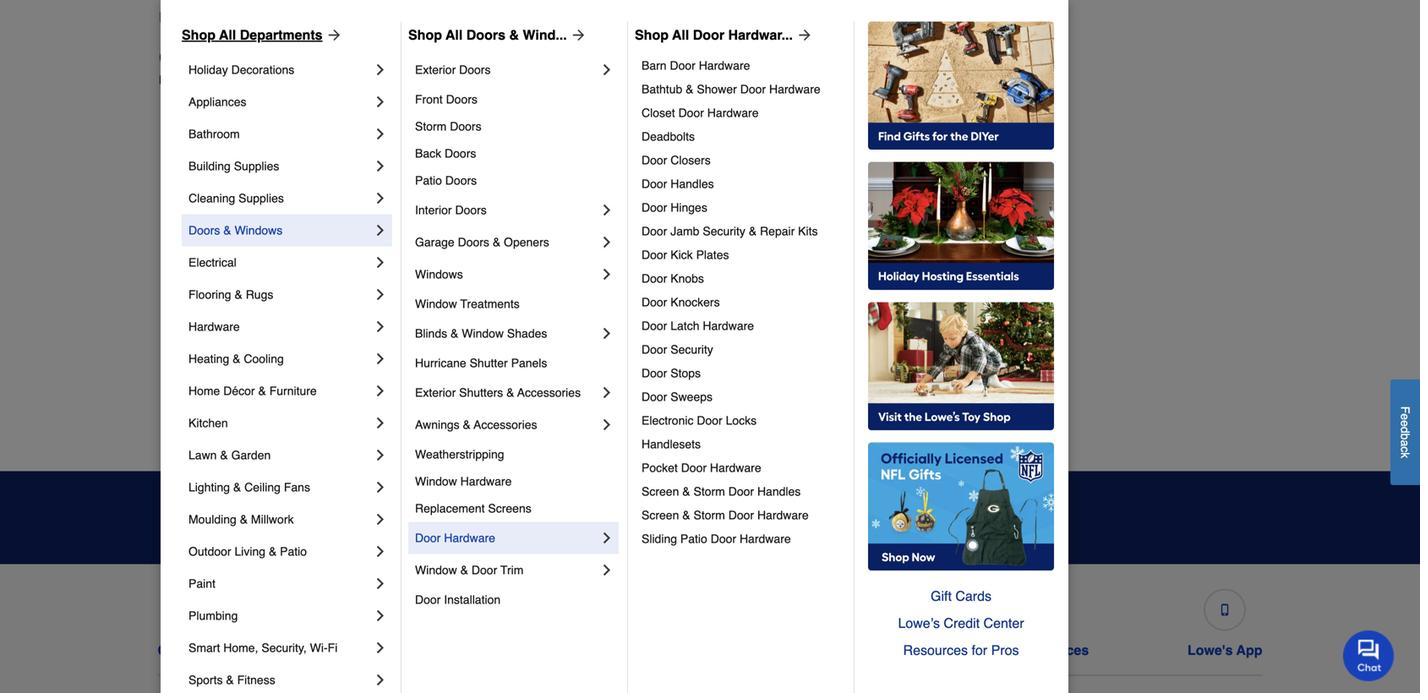Task type: vqa. For each thing, say whether or not it's contained in the screenshot.
the top Handles
yes



Task type: describe. For each thing, give the bounding box(es) containing it.
hurricane shutter panels link
[[415, 350, 616, 377]]

screen & storm door hardware link
[[642, 504, 842, 527]]

& left ceiling
[[233, 481, 241, 494]]

brick
[[173, 160, 199, 174]]

outdoor living & patio link
[[189, 536, 372, 568]]

shop all departments link
[[182, 25, 343, 45]]

chevron right image for plumbing
[[372, 608, 389, 624]]

flemington
[[448, 126, 507, 140]]

holiday hosting essentials. image
[[868, 162, 1055, 290]]

east brunswick link
[[173, 294, 253, 311]]

windows link
[[415, 258, 599, 290]]

door up door stops
[[642, 343, 668, 356]]

credit for lowe's
[[603, 643, 642, 658]]

weatherstripping link
[[415, 441, 616, 468]]

1 vertical spatial handles
[[758, 485, 801, 498]]

window for treatments
[[415, 297, 457, 311]]

1 horizontal spatial gift cards link
[[868, 583, 1055, 610]]

holiday
[[189, 63, 228, 76]]

jersey inside button
[[395, 9, 435, 25]]

supplies for cleaning supplies
[[239, 191, 284, 205]]

& right lawn
[[220, 449, 228, 462]]

toms river link
[[1000, 294, 1059, 311]]

1 vertical spatial city
[[486, 329, 507, 343]]

hamilton
[[448, 194, 495, 208]]

plumbing link
[[189, 600, 372, 632]]

chevron right image for awnings & accessories
[[599, 416, 616, 433]]

new inside city directory lowe's stores in new jersey
[[249, 73, 272, 87]]

doors for back
[[445, 147, 476, 160]]

doors for storm
[[450, 120, 482, 133]]

security inside 'link'
[[703, 224, 746, 238]]

chevron right image for smart home, security, wi-fi
[[372, 640, 389, 657]]

door left latch
[[642, 319, 668, 333]]

officially licensed n f l gifts. shop now. image
[[868, 443, 1055, 571]]

door down screen & storm door handles link
[[729, 509, 754, 522]]

fans
[[284, 481, 310, 494]]

paint link
[[189, 568, 372, 600]]

shower
[[697, 82, 737, 96]]

chevron right image for appliances
[[372, 93, 389, 110]]

visit the lowe's toy shop. image
[[868, 302, 1055, 431]]

ceiling
[[245, 481, 281, 494]]

& down barn door hardware
[[686, 82, 694, 96]]

moulding
[[189, 513, 237, 526]]

barn door hardware link
[[642, 54, 842, 77]]

all for departments
[[219, 27, 236, 43]]

doors for patio
[[445, 174, 477, 187]]

door knockers
[[642, 295, 720, 309]]

chevron right image for moulding & millwork
[[372, 511, 389, 528]]

door security
[[642, 343, 714, 356]]

doors up exterior doors "link"
[[467, 27, 506, 43]]

cleaning
[[189, 191, 235, 205]]

order
[[373, 643, 410, 658]]

& down cleaning supplies
[[223, 224, 231, 237]]

door kick plates link
[[642, 243, 842, 267]]

sign up
[[962, 510, 1014, 526]]

installation services link
[[959, 582, 1089, 659]]

chevron right image for blinds & window shades
[[599, 325, 616, 342]]

& right blinds on the left of the page
[[451, 327, 459, 340]]

contact
[[158, 643, 208, 658]]

door hinges
[[642, 201, 708, 214]]

0 vertical spatial storm
[[415, 120, 447, 133]]

ideas
[[579, 525, 610, 538]]

store
[[203, 9, 237, 25]]

bathroom link
[[189, 118, 372, 150]]

hardware inside "link"
[[461, 475, 512, 488]]

1 e from the top
[[1399, 414, 1413, 420]]

0 vertical spatial accessories
[[518, 386, 581, 399]]

appliances
[[189, 95, 247, 109]]

door up door hinges at top left
[[642, 177, 668, 191]]

0 vertical spatial gift
[[931, 588, 952, 604]]

replacement screens
[[415, 502, 532, 515]]

chevron right image for holiday decorations
[[372, 61, 389, 78]]

0 horizontal spatial gift cards link
[[787, 582, 860, 659]]

chevron right image for windows
[[599, 266, 616, 283]]

door down barn door hardware link
[[741, 82, 766, 96]]

chevron right image for lighting & ceiling fans
[[372, 479, 389, 496]]

closet door hardware
[[642, 106, 759, 120]]

lighting
[[189, 481, 230, 494]]

door down 'screen & storm door hardware'
[[711, 532, 737, 546]]

door closers link
[[642, 148, 842, 172]]

1 vertical spatial accessories
[[474, 418, 537, 432]]

moulding & millwork
[[189, 513, 294, 526]]

patio doors link
[[415, 167, 616, 194]]

door security link
[[642, 338, 842, 361]]

electronic door locks
[[642, 414, 757, 427]]

shop all door hardwar...
[[635, 27, 793, 43]]

& right the décor
[[258, 384, 266, 398]]

door sweeps
[[642, 390, 713, 404]]

screen & storm door handles link
[[642, 480, 842, 504]]

hardware down east brunswick
[[189, 320, 240, 334]]

status
[[414, 643, 455, 658]]

pros
[[992, 643, 1019, 658]]

chevron right image for garage doors & openers
[[599, 234, 616, 251]]

1 vertical spatial windows
[[415, 268, 463, 281]]

storm for screen & storm door hardware
[[694, 509, 725, 522]]

sicklerville link
[[1000, 260, 1055, 277]]

find a store link
[[159, 7, 237, 27]]

butler
[[173, 194, 203, 208]]

flooring & rugs
[[189, 288, 273, 301]]

installation services
[[959, 643, 1089, 658]]

hardware up sliding patio door hardware link
[[758, 509, 809, 522]]

chevron right image for exterior shutters & accessories
[[599, 384, 616, 401]]

building
[[189, 159, 231, 173]]

wind...
[[523, 27, 567, 43]]

hardware up "bathtub & shower door hardware"
[[699, 59, 750, 72]]

& up sliding patio door hardware
[[683, 509, 691, 522]]

barn
[[642, 59, 667, 72]]

& inside "link"
[[226, 673, 234, 687]]

chevron right image for outdoor living & patio
[[372, 543, 389, 560]]

morganville
[[724, 228, 784, 241]]

door right barn
[[670, 59, 696, 72]]

sweeps
[[671, 390, 713, 404]]

chevron right image for hardware
[[372, 318, 389, 335]]

all for doors
[[446, 27, 463, 43]]

patio doors
[[415, 174, 477, 187]]

jersey city
[[448, 329, 507, 343]]

2 horizontal spatial jersey
[[448, 329, 483, 343]]

0 horizontal spatial a
[[191, 9, 199, 25]]

bathtub
[[642, 82, 683, 96]]

& right shutters at the bottom left of page
[[507, 386, 515, 399]]

hillsborough
[[448, 228, 514, 241]]

sign up button
[[935, 495, 1042, 541]]

rio grande link
[[1000, 192, 1060, 209]]

repair
[[760, 224, 795, 238]]

doors for interior
[[455, 203, 487, 217]]

hardware down replacement screens
[[444, 531, 495, 545]]

lighting & ceiling fans
[[189, 481, 310, 494]]

trim
[[501, 564, 524, 577]]

& left rugs at the top of page
[[235, 288, 243, 301]]

door down "sweeps"
[[697, 414, 723, 427]]

arrow right image
[[567, 27, 587, 43]]

chevron right image for window & door trim
[[599, 562, 616, 579]]

door up 'electronic'
[[642, 390, 668, 404]]

hardwar...
[[729, 27, 793, 43]]

deadbolts
[[642, 130, 695, 143]]

screen for screen & storm door hardware
[[642, 509, 679, 522]]

blinds & window shades
[[415, 327, 547, 340]]

doors down cleaning
[[189, 224, 220, 237]]

morganville link
[[724, 226, 784, 243]]

door left jamb in the top left of the page
[[642, 224, 668, 238]]

storm doors
[[415, 120, 482, 133]]

us
[[212, 643, 229, 658]]

door hinges link
[[642, 196, 842, 219]]

paint
[[189, 577, 216, 591]]

window for hardware
[[415, 475, 457, 488]]

east for east brunswick
[[173, 296, 196, 309]]

0 vertical spatial handles
[[671, 177, 714, 191]]

front doors
[[415, 93, 478, 106]]

door left kick
[[642, 248, 668, 262]]

& down pocket door hardware
[[683, 485, 691, 498]]

door handles link
[[642, 172, 842, 196]]

bathroom
[[189, 127, 240, 141]]

north
[[724, 329, 753, 343]]

2 e from the top
[[1399, 420, 1413, 427]]

pocket door hardware link
[[642, 456, 842, 480]]

and
[[554, 498, 590, 521]]

chevron right image for home décor & furniture
[[372, 383, 389, 399]]

brunswick
[[199, 296, 253, 309]]

patio inside outdoor living & patio link
[[280, 545, 307, 558]]

lowe's credit center
[[554, 643, 688, 658]]

back doors link
[[415, 140, 616, 167]]

exterior for exterior shutters & accessories
[[415, 386, 456, 399]]

chevron right image for cleaning supplies
[[372, 190, 389, 207]]

garage doors & openers link
[[415, 226, 599, 258]]

interior
[[415, 203, 452, 217]]

new inside button
[[365, 9, 392, 25]]

window hardware link
[[415, 468, 616, 495]]

door down door handles
[[642, 201, 668, 214]]

cooling
[[244, 352, 284, 366]]

center for lowe's credit center
[[984, 616, 1025, 631]]

shop for shop all door hardwar...
[[635, 27, 669, 43]]

& left the millwork
[[240, 513, 248, 526]]



Task type: locate. For each thing, give the bounding box(es) containing it.
sewell
[[1000, 228, 1034, 241]]

arrow right image up 'holiday decorations' link
[[323, 27, 343, 43]]

handlesets
[[642, 438, 701, 451]]

storm up sliding patio door hardware
[[694, 509, 725, 522]]

accessories
[[518, 386, 581, 399], [474, 418, 537, 432]]

lowe's inside lowe's app link
[[1188, 643, 1233, 658]]

jersey city link
[[448, 328, 507, 345]]

1 horizontal spatial city
[[486, 329, 507, 343]]

voorhees
[[1000, 397, 1050, 411]]

0 vertical spatial city
[[159, 46, 197, 69]]

city up shutter
[[486, 329, 507, 343]]

shop all door hardwar... link
[[635, 25, 814, 45]]

screen down pocket
[[642, 485, 679, 498]]

0 horizontal spatial lowe's
[[159, 73, 195, 87]]

1 vertical spatial new
[[249, 73, 272, 87]]

bayonne link
[[173, 125, 219, 142]]

patio right sliding
[[681, 532, 708, 546]]

1 horizontal spatial center
[[984, 616, 1025, 631]]

bathtub & shower door hardware
[[642, 82, 821, 96]]

a up k
[[1399, 440, 1413, 447]]

2 horizontal spatial patio
[[681, 532, 708, 546]]

0 vertical spatial gift cards
[[931, 588, 992, 604]]

2 screen from the top
[[642, 509, 679, 522]]

patio inside sliding patio door hardware link
[[681, 532, 708, 546]]

accessories down panels
[[518, 386, 581, 399]]

bergen
[[756, 329, 794, 343]]

chevron right image for heating & cooling
[[372, 350, 389, 367]]

awnings
[[415, 418, 460, 432]]

& right sports in the left bottom of the page
[[226, 673, 234, 687]]

living
[[235, 545, 266, 558]]

& left wind...
[[509, 27, 519, 43]]

& right us
[[233, 643, 243, 658]]

chevron right image for bathroom
[[372, 125, 389, 142]]

chevron right image for lawn & garden
[[372, 447, 389, 464]]

patio up paint link
[[280, 545, 307, 558]]

1 east from the top
[[173, 296, 196, 309]]

fi
[[328, 641, 338, 655]]

screen & storm door handles
[[642, 485, 801, 498]]

arrow right image for shop all door hardwar...
[[793, 27, 814, 43]]

1 vertical spatial center
[[646, 643, 688, 658]]

customer care image
[[210, 604, 222, 616]]

holmdel link
[[448, 260, 492, 277]]

kitchen
[[189, 416, 228, 430]]

hardware up screen & storm door handles link
[[710, 461, 762, 475]]

got
[[558, 525, 576, 538]]

2 horizontal spatial lowe's
[[1188, 643, 1233, 658]]

all down "store"
[[219, 27, 236, 43]]

3 all from the left
[[672, 27, 689, 43]]

hardware inside 'link'
[[710, 461, 762, 475]]

doors up hillsborough
[[455, 203, 487, 217]]

storm doors link
[[415, 113, 616, 140]]

exterior up the front
[[415, 63, 456, 76]]

1 horizontal spatial cards
[[956, 588, 992, 604]]

b
[[1399, 434, 1413, 440]]

grande
[[1021, 194, 1060, 208]]

2 vertical spatial jersey
[[448, 329, 483, 343]]

order status
[[373, 643, 455, 658]]

0 horizontal spatial center
[[646, 643, 688, 658]]

rugs
[[246, 288, 273, 301]]

jersey down departments at the top left of page
[[276, 73, 311, 87]]

shop up barn
[[635, 27, 669, 43]]

2 east from the top
[[173, 329, 196, 343]]

handles
[[671, 177, 714, 191], [758, 485, 801, 498]]

arrow right image inside shop all door hardwar... link
[[793, 27, 814, 43]]

door down door knobs
[[642, 295, 668, 309]]

chevron right image for interior doors
[[599, 202, 616, 219]]

find a store
[[159, 9, 237, 25]]

east brunswick
[[173, 296, 253, 309]]

1 vertical spatial storm
[[694, 485, 725, 498]]

chevron right image
[[372, 61, 389, 78], [372, 125, 389, 142], [372, 190, 389, 207], [599, 202, 616, 219], [599, 234, 616, 251], [372, 254, 389, 271], [599, 266, 616, 283], [599, 325, 616, 342], [372, 415, 389, 432], [372, 447, 389, 464], [372, 479, 389, 496], [599, 530, 616, 547], [372, 543, 389, 560], [372, 575, 389, 592]]

0 horizontal spatial credit
[[603, 643, 642, 658]]

rutherford
[[199, 329, 255, 343]]

screen up share.
[[642, 509, 679, 522]]

east down deptford link
[[173, 296, 196, 309]]

1 vertical spatial supplies
[[239, 191, 284, 205]]

sign up form
[[683, 495, 1042, 541]]

0 vertical spatial exterior
[[415, 63, 456, 76]]

0 vertical spatial east
[[173, 296, 196, 309]]

doors down front doors
[[450, 120, 482, 133]]

hardware down screen & storm door hardware link
[[740, 532, 791, 546]]

closet door hardware link
[[642, 101, 842, 125]]

garden
[[231, 449, 271, 462]]

1 vertical spatial credit
[[603, 643, 642, 658]]

door left trim
[[472, 564, 497, 577]]

1 horizontal spatial installation
[[959, 643, 1030, 658]]

electrical
[[189, 256, 237, 269]]

lowe's inside lowe's credit center 'link'
[[554, 643, 599, 658]]

chevron right image for exterior doors
[[599, 61, 616, 78]]

east for east rutherford
[[173, 329, 196, 343]]

0 horizontal spatial cards
[[818, 643, 856, 658]]

1 arrow right image from the left
[[323, 27, 343, 43]]

security down door latch hardware
[[671, 343, 714, 356]]

union link
[[1000, 362, 1031, 378]]

exterior doors link
[[415, 54, 599, 86]]

stops
[[671, 367, 701, 380]]

exterior for exterior doors
[[415, 63, 456, 76]]

2 horizontal spatial shop
[[635, 27, 669, 43]]

arrow right image
[[323, 27, 343, 43], [793, 27, 814, 43]]

door closers
[[642, 153, 711, 167]]

e up d
[[1399, 414, 1413, 420]]

lowe's inside city directory lowe's stores in new jersey
[[159, 73, 195, 87]]

manahawkin link
[[448, 429, 515, 446]]

home
[[189, 384, 220, 398]]

lowe's credit center link
[[868, 610, 1055, 637]]

windows down cleaning supplies link
[[235, 224, 283, 237]]

& up door installation
[[461, 564, 469, 577]]

door down handlesets
[[681, 461, 707, 475]]

3 shop from the left
[[635, 27, 669, 43]]

shop for shop all doors & wind...
[[408, 27, 442, 43]]

1 horizontal spatial a
[[1399, 440, 1413, 447]]

storm down the front
[[415, 120, 447, 133]]

door up "status"
[[415, 593, 441, 607]]

1 vertical spatial screen
[[642, 509, 679, 522]]

voorhees link
[[1000, 395, 1050, 412]]

chevron right image for flooring & rugs
[[372, 286, 389, 303]]

blinds
[[415, 327, 447, 340]]

doors down shop all doors & wind...
[[459, 63, 491, 76]]

1 all from the left
[[219, 27, 236, 43]]

door knobs
[[642, 272, 704, 285]]

sicklerville
[[1000, 262, 1055, 275]]

flooring & rugs link
[[189, 279, 372, 311]]

chevron right image for sports & fitness
[[372, 672, 389, 689]]

find gifts for the diyer. image
[[868, 21, 1055, 150]]

1 horizontal spatial handles
[[758, 485, 801, 498]]

all up barn door hardware
[[672, 27, 689, 43]]

0 horizontal spatial handles
[[671, 177, 714, 191]]

arrow right image up barn door hardware link
[[793, 27, 814, 43]]

0 horizontal spatial arrow right image
[[323, 27, 343, 43]]

hardware up inspiration
[[461, 475, 512, 488]]

security up plates
[[703, 224, 746, 238]]

0 horizontal spatial new
[[249, 73, 272, 87]]

exterior inside "link"
[[415, 63, 456, 76]]

garage
[[415, 235, 455, 249]]

pocket
[[642, 461, 678, 475]]

resources
[[904, 643, 968, 658]]

all for door
[[672, 27, 689, 43]]

1 horizontal spatial shop
[[408, 27, 442, 43]]

1 vertical spatial exterior
[[415, 386, 456, 399]]

0 vertical spatial installation
[[444, 593, 501, 607]]

doors inside "link"
[[459, 63, 491, 76]]

delran link
[[173, 226, 207, 243]]

moulding & millwork link
[[189, 504, 372, 536]]

2 arrow right image from the left
[[793, 27, 814, 43]]

storm down pocket door hardware
[[694, 485, 725, 498]]

chevron right image for paint
[[372, 575, 389, 592]]

windows down garage
[[415, 268, 463, 281]]

center inside lowe's credit center link
[[984, 616, 1025, 631]]

& inside "link"
[[233, 352, 241, 366]]

0 vertical spatial supplies
[[234, 159, 279, 173]]

princeton
[[1000, 160, 1050, 174]]

mobile image
[[1220, 604, 1231, 616]]

lowe's down door installation link
[[554, 643, 599, 658]]

door right the closet
[[679, 106, 704, 120]]

hardware link
[[189, 311, 372, 343]]

kits
[[798, 224, 818, 238]]

exterior
[[415, 63, 456, 76], [415, 386, 456, 399]]

window up blinds on the left of the page
[[415, 297, 457, 311]]

door up screen & storm door hardware link
[[729, 485, 754, 498]]

& right living
[[269, 545, 277, 558]]

lowe's left stores
[[159, 73, 195, 87]]

deals, inspiration and trends we've got ideas to share.
[[379, 498, 662, 538]]

window up hurricane shutter panels
[[462, 327, 504, 340]]

lowe's
[[898, 616, 940, 631]]

storm for screen & storm door handles
[[694, 485, 725, 498]]

doors for garage
[[458, 235, 490, 249]]

hardware down 'door knockers' link
[[703, 319, 754, 333]]

door left "knobs"
[[642, 272, 668, 285]]

1 vertical spatial cards
[[818, 643, 856, 658]]

1 horizontal spatial windows
[[415, 268, 463, 281]]

a right 'find'
[[191, 9, 199, 25]]

shop all doors & wind...
[[408, 27, 567, 43]]

sports & fitness link
[[189, 664, 372, 693]]

interior doors
[[415, 203, 487, 217]]

doors up holmdel link
[[458, 235, 490, 249]]

accessories up weatherstripping link
[[474, 418, 537, 432]]

exterior down hurricane at the bottom left of the page
[[415, 386, 456, 399]]

building supplies link
[[189, 150, 372, 182]]

doors up hamilton link
[[445, 174, 477, 187]]

k
[[1399, 453, 1413, 459]]

heating & cooling
[[189, 352, 284, 366]]

& down rutherford
[[233, 352, 241, 366]]

1 vertical spatial gift cards
[[791, 643, 856, 658]]

all up exterior doors at the left top of page
[[446, 27, 463, 43]]

e
[[1399, 414, 1413, 420], [1399, 420, 1413, 427]]

0 vertical spatial screen
[[642, 485, 679, 498]]

credit inside 'link'
[[603, 643, 642, 658]]

chevron right image for building supplies
[[372, 158, 389, 175]]

east rutherford link
[[173, 328, 255, 345]]

find
[[159, 9, 188, 25]]

piscataway
[[1000, 126, 1059, 140]]

hamilton link
[[448, 192, 495, 209]]

new jersey
[[365, 9, 435, 25]]

2 exterior from the top
[[415, 386, 456, 399]]

home décor & furniture link
[[189, 375, 372, 407]]

2 vertical spatial storm
[[694, 509, 725, 522]]

chevron right image for doors & windows
[[372, 222, 389, 239]]

center
[[984, 616, 1025, 631], [646, 643, 688, 658]]

1 horizontal spatial new
[[365, 9, 392, 25]]

new jersey button
[[365, 7, 435, 27]]

0 horizontal spatial all
[[219, 27, 236, 43]]

1 horizontal spatial lowe's
[[554, 643, 599, 658]]

windows
[[235, 224, 283, 237], [415, 268, 463, 281]]

chevron right image for kitchen
[[372, 415, 389, 432]]

doors for exterior
[[459, 63, 491, 76]]

shop
[[182, 27, 216, 43], [408, 27, 442, 43], [635, 27, 669, 43]]

center inside lowe's credit center 'link'
[[646, 643, 688, 658]]

supplies up doors & windows link
[[239, 191, 284, 205]]

0 horizontal spatial city
[[159, 46, 197, 69]]

0 horizontal spatial gift
[[791, 643, 814, 658]]

hillsborough link
[[448, 226, 514, 243]]

0 vertical spatial windows
[[235, 224, 283, 237]]

credit for lowe's
[[944, 616, 980, 631]]

jersey up hurricane shutter panels
[[448, 329, 483, 343]]

1 vertical spatial a
[[1399, 440, 1413, 447]]

holiday decorations
[[189, 63, 295, 76]]

supplies up cleaning supplies
[[234, 159, 279, 173]]

east up heating
[[173, 329, 196, 343]]

2 horizontal spatial all
[[672, 27, 689, 43]]

shop for shop all departments
[[182, 27, 216, 43]]

1 horizontal spatial gift cards
[[931, 588, 992, 604]]

a
[[191, 9, 199, 25], [1399, 440, 1413, 447]]

faq
[[246, 643, 274, 658]]

e up b at right bottom
[[1399, 420, 1413, 427]]

1 exterior from the top
[[415, 63, 456, 76]]

screen for screen & storm door handles
[[642, 485, 679, 498]]

home décor & furniture
[[189, 384, 317, 398]]

handles down closers
[[671, 177, 714, 191]]

city inside city directory lowe's stores in new jersey
[[159, 46, 197, 69]]

2 all from the left
[[446, 27, 463, 43]]

hurricane
[[415, 356, 467, 370]]

river
[[1031, 296, 1059, 309]]

patio inside 'patio doors' link
[[415, 174, 442, 187]]

& down lumberton link
[[463, 418, 471, 432]]

1 horizontal spatial gift
[[931, 588, 952, 604]]

lowe's left the app
[[1188, 643, 1233, 658]]

lowe's for lowe's app
[[1188, 643, 1233, 658]]

door installation link
[[415, 586, 616, 613]]

& inside 'link'
[[749, 224, 757, 238]]

a inside button
[[1399, 440, 1413, 447]]

holiday decorations link
[[189, 54, 372, 86]]

handles down pocket door hardware 'link'
[[758, 485, 801, 498]]

center for lowe's credit center
[[646, 643, 688, 658]]

doors for front
[[446, 93, 478, 106]]

0 horizontal spatial windows
[[235, 224, 283, 237]]

0 horizontal spatial patio
[[280, 545, 307, 558]]

city down 'find'
[[159, 46, 197, 69]]

door left stops
[[642, 367, 668, 380]]

jersey inside city directory lowe's stores in new jersey
[[276, 73, 311, 87]]

0 vertical spatial center
[[984, 616, 1025, 631]]

1 horizontal spatial patio
[[415, 174, 442, 187]]

smart home, security, wi-fi
[[189, 641, 338, 655]]

smart
[[189, 641, 220, 655]]

1 vertical spatial jersey
[[276, 73, 311, 87]]

outdoor
[[189, 545, 231, 558]]

0 horizontal spatial shop
[[182, 27, 216, 43]]

brick link
[[173, 159, 199, 175]]

patio down back
[[415, 174, 442, 187]]

dimensions image
[[1018, 604, 1030, 616]]

window for &
[[415, 564, 457, 577]]

1 horizontal spatial all
[[446, 27, 463, 43]]

doors up storm doors
[[446, 93, 478, 106]]

& left openers
[[493, 235, 501, 249]]

to
[[613, 525, 624, 538]]

hardware down "bathtub & shower door hardware"
[[708, 106, 759, 120]]

chevron right image for door hardware
[[599, 530, 616, 547]]

0 vertical spatial security
[[703, 224, 746, 238]]

1 horizontal spatial jersey
[[395, 9, 435, 25]]

lawn & garden
[[189, 449, 271, 462]]

lowe's for lowe's credit center
[[554, 643, 599, 658]]

1 vertical spatial installation
[[959, 643, 1030, 658]]

1 shop from the left
[[182, 27, 216, 43]]

chevron right image for electrical
[[372, 254, 389, 271]]

shop down find a store
[[182, 27, 216, 43]]

door down deadbolts
[[642, 153, 668, 167]]

holmdel
[[448, 262, 492, 275]]

chevron right image
[[599, 61, 616, 78], [372, 93, 389, 110], [372, 158, 389, 175], [372, 222, 389, 239], [372, 286, 389, 303], [372, 318, 389, 335], [372, 350, 389, 367], [372, 383, 389, 399], [599, 384, 616, 401], [599, 416, 616, 433], [372, 511, 389, 528], [599, 562, 616, 579], [372, 608, 389, 624], [372, 640, 389, 657], [372, 672, 389, 689]]

door up barn door hardware
[[693, 27, 725, 43]]

deptford
[[173, 262, 218, 275]]

1 vertical spatial security
[[671, 343, 714, 356]]

1 screen from the top
[[642, 485, 679, 498]]

0 vertical spatial cards
[[956, 588, 992, 604]]

window inside "link"
[[415, 475, 457, 488]]

0 vertical spatial a
[[191, 9, 199, 25]]

0 vertical spatial credit
[[944, 616, 980, 631]]

jersey up exterior doors at the left top of page
[[395, 9, 435, 25]]

building supplies
[[189, 159, 279, 173]]

shop all doors & wind... link
[[408, 25, 587, 45]]

replacement
[[415, 502, 485, 515]]

arrow right image for shop all departments
[[323, 27, 343, 43]]

doors down flemington on the left of the page
[[445, 147, 476, 160]]

0 horizontal spatial installation
[[444, 593, 501, 607]]

1 vertical spatial east
[[173, 329, 196, 343]]

1 horizontal spatial credit
[[944, 616, 980, 631]]

door down "deals,"
[[415, 531, 441, 545]]

0 horizontal spatial jersey
[[276, 73, 311, 87]]

1 vertical spatial gift
[[791, 643, 814, 658]]

shop down new jersey
[[408, 27, 442, 43]]

supplies for building supplies
[[234, 159, 279, 173]]

1 horizontal spatial arrow right image
[[793, 27, 814, 43]]

0 vertical spatial jersey
[[395, 9, 435, 25]]

0 horizontal spatial gift cards
[[791, 643, 856, 658]]

hardware down barn door hardware link
[[770, 82, 821, 96]]

electronic door locks link
[[642, 409, 842, 432]]

sliding patio door hardware
[[642, 532, 791, 546]]

2 shop from the left
[[408, 27, 442, 43]]

0 vertical spatial new
[[365, 9, 392, 25]]

chat invite button image
[[1344, 630, 1395, 682]]

toms river
[[1000, 296, 1059, 309]]

arrow right image inside shop all departments link
[[323, 27, 343, 43]]



